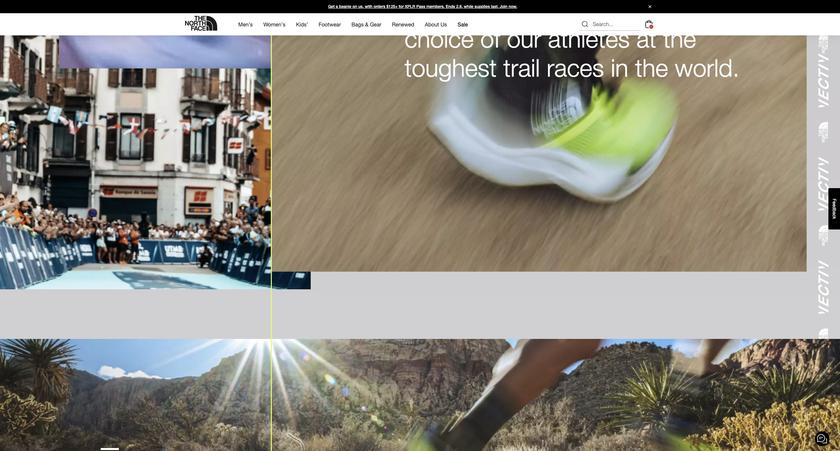 Task type: describe. For each thing, give the bounding box(es) containing it.
get
[[328, 4, 335, 9]]

$125+
[[387, 4, 398, 9]]

bags & gear link
[[352, 15, 382, 33]]

bags & gear
[[352, 21, 382, 27]]

get a beanie on us, with orders $125+ for xplr pass members. ends 2.6, while supplies last. join now. link
[[0, 0, 840, 13]]

Search search field
[[580, 18, 640, 31]]

for
[[399, 4, 404, 9]]

join
[[500, 4, 508, 9]]

k
[[832, 217, 837, 219]]

about
[[425, 21, 439, 27]]

men's link
[[238, 15, 253, 33]]

gear
[[370, 21, 382, 27]]

search all image
[[581, 20, 589, 28]]

on
[[353, 4, 357, 9]]

footwear link
[[319, 15, 341, 33]]

while
[[464, 4, 474, 9]]

pass
[[416, 4, 425, 9]]

about us
[[425, 21, 447, 27]]

0 horizontal spatial a
[[336, 4, 338, 9]]

us,
[[358, 4, 364, 9]]

f e e d b a c k
[[832, 199, 837, 219]]

1
[[651, 25, 652, 29]]

kids'
[[296, 21, 308, 27]]

2 e from the top
[[832, 204, 837, 207]]

1 e from the top
[[832, 202, 837, 204]]

renewed link
[[392, 15, 414, 33]]

last.
[[491, 4, 499, 9]]

1 link
[[644, 19, 654, 30]]

a inside button
[[832, 212, 837, 215]]



Task type: vqa. For each thing, say whether or not it's contained in the screenshot.
Search All icon
yes



Task type: locate. For each thing, give the bounding box(es) containing it.
about us link
[[425, 15, 447, 33]]

footwear
[[319, 21, 341, 27]]

with
[[365, 4, 373, 9]]

xplr
[[405, 4, 415, 9]]

d
[[832, 207, 837, 210]]

members.
[[427, 4, 445, 9]]

renewed
[[392, 21, 414, 27]]

a up k
[[832, 212, 837, 215]]

get a beanie on us, with orders $125+ for xplr pass members. ends 2.6, while supplies last. join now.
[[328, 4, 517, 9]]

women's
[[263, 21, 286, 27]]

ends
[[446, 4, 455, 9]]

sale
[[458, 21, 468, 27]]

f e e d b a c k button
[[829, 188, 840, 230]]

close image
[[646, 5, 654, 8]]

now.
[[509, 4, 517, 9]]

beanie
[[339, 4, 352, 9]]

sale link
[[458, 15, 468, 33]]

kids' link
[[296, 15, 308, 33]]

bags
[[352, 21, 364, 27]]

e up d
[[832, 202, 837, 204]]

women's link
[[263, 15, 286, 33]]

f
[[832, 199, 837, 202]]

men's
[[238, 21, 253, 27]]

2.6,
[[456, 4, 463, 9]]

e
[[832, 202, 837, 204], [832, 204, 837, 207]]

a
[[336, 4, 338, 9], [832, 212, 837, 215]]

a right get
[[336, 4, 338, 9]]

c
[[832, 215, 837, 217]]

us
[[441, 21, 447, 27]]

vectiv shoes image
[[0, 0, 311, 290], [271, 0, 807, 273], [0, 340, 840, 452]]

orders
[[374, 4, 386, 9]]

1 horizontal spatial a
[[832, 212, 837, 215]]

e up b
[[832, 204, 837, 207]]

b
[[832, 210, 837, 212]]

0 vertical spatial a
[[336, 4, 338, 9]]

1 vertical spatial a
[[832, 212, 837, 215]]

&
[[365, 21, 369, 27]]

supplies
[[475, 4, 490, 9]]

the north face home page image
[[185, 16, 217, 31]]



